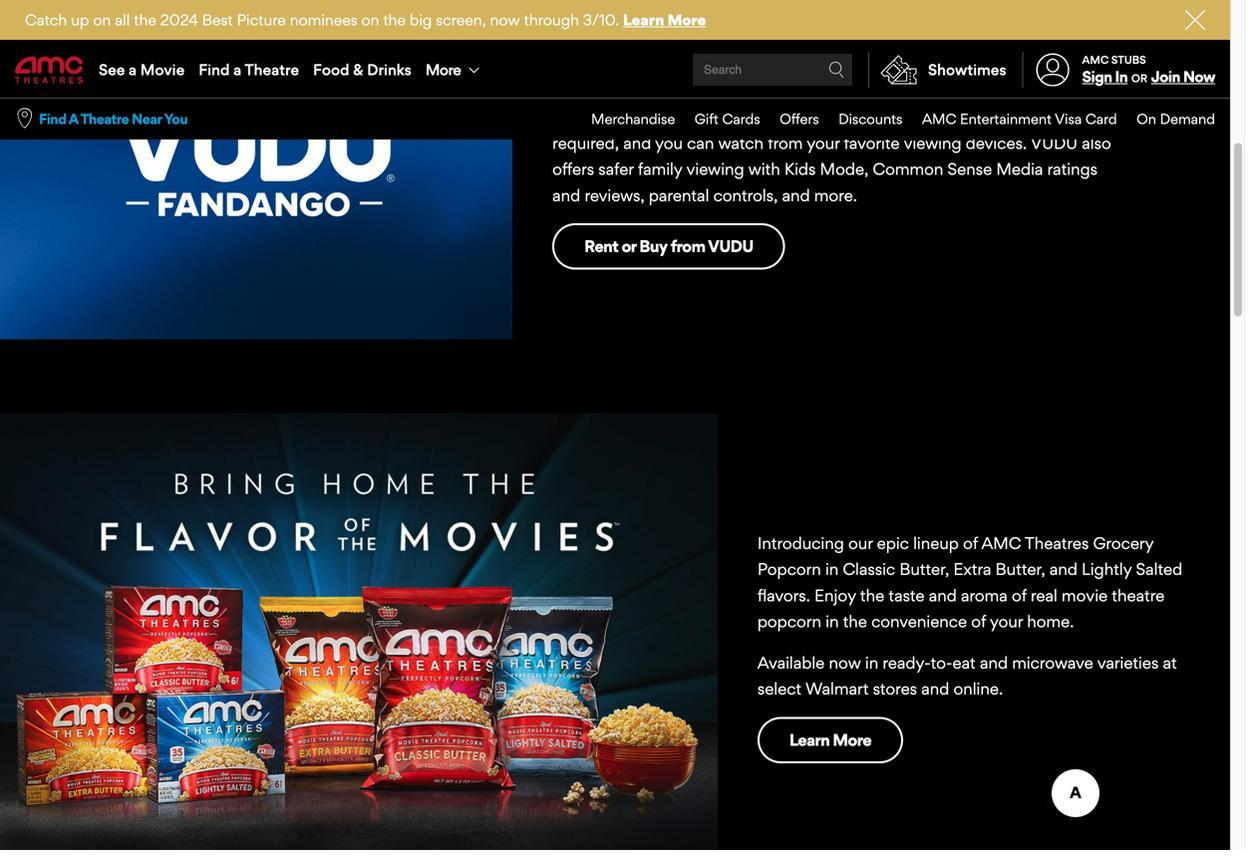 Task type: vqa. For each thing, say whether or not it's contained in the screenshot.
the bottom Learn More "link"
yes



Task type: locate. For each thing, give the bounding box(es) containing it.
vudu down controls,
[[708, 236, 753, 256]]

learn down walmart
[[790, 730, 830, 750]]

of
[[1006, 81, 1021, 101], [712, 107, 727, 127], [963, 533, 978, 553], [1012, 586, 1027, 606], [971, 612, 986, 632]]

on left the all
[[93, 10, 111, 29]]

1 vertical spatial from
[[671, 236, 705, 256]]

0 horizontal spatial on
[[93, 10, 111, 29]]

from inside vudu offers more than 200,000 new releases and catalog movies and tv shows to rent or buy, including the most extensive collection of 4k uhd titles, plus thousands of titles to watch for free. there is no subscription required, and you can watch from your favorite viewing devices. vudu also offers safer family viewing with kids mode, common sense media ratings and reviews, parental controls, and more.
[[768, 133, 803, 153]]

1 vertical spatial amc
[[922, 110, 957, 128]]

a inside see a movie link
[[129, 60, 137, 79]]

amc stubs sign in or join now
[[1082, 53, 1216, 86]]

learn more link down walmart
[[758, 717, 904, 764]]

plus
[[596, 107, 627, 127]]

releases
[[840, 54, 900, 74]]

1 horizontal spatial find
[[199, 60, 230, 79]]

0 horizontal spatial learn more link
[[623, 10, 706, 29]]

more
[[668, 10, 706, 29], [426, 60, 461, 79], [833, 730, 872, 750]]

1 vertical spatial more
[[426, 60, 461, 79]]

1 on from the left
[[93, 10, 111, 29]]

0 horizontal spatial a
[[129, 60, 137, 79]]

titles,
[[553, 107, 592, 127]]

theatre inside find a theatre near you button
[[80, 110, 129, 128]]

taste
[[889, 586, 925, 606]]

0 horizontal spatial now
[[490, 10, 520, 29]]

a
[[129, 60, 137, 79], [233, 60, 242, 79]]

0 vertical spatial amc
[[1082, 53, 1109, 66]]

you
[[164, 110, 188, 128]]

2 vertical spatial more
[[833, 730, 872, 750]]

find down best
[[199, 60, 230, 79]]

kids
[[785, 159, 816, 179]]

amc up sign
[[1082, 53, 1109, 66]]

0 horizontal spatial butter,
[[900, 560, 950, 580]]

more down screen,
[[426, 60, 461, 79]]

theatre right a
[[80, 110, 129, 128]]

no
[[974, 107, 994, 127]]

extra
[[954, 560, 992, 580]]

1 vertical spatial watch
[[719, 133, 764, 153]]

0 horizontal spatial theatre
[[80, 110, 129, 128]]

0 vertical spatial viewing
[[904, 133, 962, 153]]

2 on from the left
[[361, 10, 379, 29]]

a right see
[[129, 60, 137, 79]]

2 vertical spatial in
[[865, 653, 879, 673]]

theatre inside find a theatre link
[[245, 60, 299, 79]]

showtimes link
[[869, 52, 1007, 88]]

food & drinks
[[313, 60, 412, 79]]

1 a from the left
[[129, 60, 137, 79]]

a for theatre
[[233, 60, 242, 79]]

all
[[115, 10, 130, 29]]

1 vertical spatial your
[[990, 612, 1023, 632]]

now right screen,
[[490, 10, 520, 29]]

2 horizontal spatial or
[[1132, 72, 1148, 85]]

drinks
[[367, 60, 412, 79]]

from right buy
[[671, 236, 705, 256]]

1 vertical spatial viewing
[[687, 159, 744, 179]]

0 vertical spatial now
[[490, 10, 520, 29]]

1 vertical spatial find
[[39, 110, 66, 128]]

see
[[99, 60, 125, 79]]

to right titles
[[771, 107, 786, 127]]

0 horizontal spatial find
[[39, 110, 66, 128]]

0 vertical spatial learn more link
[[623, 10, 706, 29]]

learn more link up more
[[623, 10, 706, 29]]

0 horizontal spatial viewing
[[687, 159, 744, 179]]

dialog
[[0, 0, 1245, 851]]

watch down most
[[790, 107, 836, 127]]

in down enjoy
[[826, 612, 839, 632]]

vudu offers more than 200,000 new releases and catalog movies and tv shows to rent or buy, including the most extensive collection of 4k uhd titles, plus thousands of titles to watch for free. there is no subscription required, and you can watch from your favorite viewing devices. vudu also offers safer family viewing with kids mode, common sense media ratings and reviews, parental controls, and more.
[[553, 54, 1112, 205]]

buy,
[[676, 81, 707, 101]]

convenience
[[872, 612, 967, 632]]

including
[[712, 81, 781, 101]]

or right rent
[[656, 81, 671, 101]]

offers down required,
[[553, 159, 594, 179]]

2 vertical spatial amc
[[982, 533, 1021, 553]]

introducing
[[758, 533, 844, 553]]

1 vertical spatial offers
[[553, 159, 594, 179]]

0 vertical spatial learn
[[623, 10, 664, 29]]

0 vertical spatial from
[[768, 133, 803, 153]]

4k
[[1025, 81, 1045, 101]]

vudu down visa
[[1031, 133, 1078, 153]]

entertainment
[[960, 110, 1052, 128]]

titles
[[731, 107, 767, 127]]

rent or buy from vudu link
[[553, 223, 785, 270]]

from inside "link"
[[671, 236, 705, 256]]

picture
[[237, 10, 286, 29]]

1 horizontal spatial to
[[771, 107, 786, 127]]

1 vertical spatial vudu
[[1031, 133, 1078, 153]]

catch
[[25, 10, 67, 29]]

1 horizontal spatial or
[[656, 81, 671, 101]]

0 horizontal spatial vudu
[[553, 54, 600, 74]]

uhd
[[1049, 81, 1086, 101]]

extensive
[[855, 81, 925, 101]]

watch down cards at the right top of the page
[[719, 133, 764, 153]]

of down aroma
[[971, 612, 986, 632]]

more inside button
[[426, 60, 461, 79]]

1 horizontal spatial now
[[829, 653, 861, 673]]

find for find a theatre
[[199, 60, 230, 79]]

vudu
[[553, 54, 600, 74], [1031, 133, 1078, 153], [708, 236, 753, 256]]

there
[[912, 107, 955, 127]]

vudu up shows
[[553, 54, 600, 74]]

1 horizontal spatial your
[[990, 612, 1023, 632]]

and left reviews,
[[553, 185, 581, 205]]

0 vertical spatial find
[[199, 60, 230, 79]]

2 vertical spatial vudu
[[708, 236, 753, 256]]

near
[[132, 110, 162, 128]]

your up 'mode,'
[[807, 133, 840, 153]]

1 vertical spatial menu
[[572, 99, 1216, 139]]

sense
[[948, 159, 992, 179]]

from down offers
[[768, 133, 803, 153]]

0 vertical spatial your
[[807, 133, 840, 153]]

ratings
[[1048, 159, 1098, 179]]

learn more link
[[623, 10, 706, 29], [758, 717, 904, 764]]

1 horizontal spatial amc
[[982, 533, 1021, 553]]

and down theatres
[[1050, 560, 1078, 580]]

theatre
[[1112, 586, 1165, 606]]

1 horizontal spatial butter,
[[996, 560, 1046, 580]]

find left a
[[39, 110, 66, 128]]

on right nominees
[[361, 10, 379, 29]]

vudu inside "link"
[[708, 236, 753, 256]]

common
[[873, 159, 944, 179]]

theatre down picture
[[245, 60, 299, 79]]

viewing down there
[[904, 133, 962, 153]]

1 horizontal spatial theatre
[[245, 60, 299, 79]]

viewing down can at the top of the page
[[687, 159, 744, 179]]

0 horizontal spatial amc
[[922, 110, 957, 128]]

amc logo image
[[15, 56, 85, 83], [15, 56, 85, 83]]

1 horizontal spatial learn
[[790, 730, 830, 750]]

2 horizontal spatial amc
[[1082, 53, 1109, 66]]

and down kids
[[782, 185, 810, 205]]

a
[[69, 110, 78, 128]]

controls,
[[714, 185, 778, 205]]

1 horizontal spatial watch
[[790, 107, 836, 127]]

to-
[[931, 653, 953, 673]]

&
[[353, 60, 363, 79]]

1 vertical spatial now
[[829, 653, 861, 673]]

grocery
[[1093, 533, 1154, 553]]

amc left 'is'
[[922, 110, 957, 128]]

microwave
[[1012, 653, 1094, 673]]

in left ready-
[[865, 653, 879, 673]]

viewing
[[904, 133, 962, 153], [687, 159, 744, 179]]

join now button
[[1151, 67, 1216, 86]]

card
[[1086, 110, 1117, 128]]

amc inside the amc stubs sign in or join now
[[1082, 53, 1109, 66]]

the
[[134, 10, 156, 29], [383, 10, 406, 29], [785, 81, 809, 101], [860, 586, 885, 606], [843, 612, 867, 632]]

offers
[[604, 54, 646, 74], [553, 159, 594, 179]]

more up more
[[668, 10, 706, 29]]

1 horizontal spatial offers
[[604, 54, 646, 74]]

on
[[1137, 110, 1157, 128]]

1 horizontal spatial a
[[233, 60, 242, 79]]

enjoy
[[815, 586, 856, 606]]

1 vertical spatial learn more link
[[758, 717, 904, 764]]

1 horizontal spatial learn more link
[[758, 717, 904, 764]]

1 horizontal spatial vudu
[[708, 236, 753, 256]]

or inside the amc stubs sign in or join now
[[1132, 72, 1148, 85]]

0 horizontal spatial from
[[671, 236, 705, 256]]

butter, up the real
[[996, 560, 1046, 580]]

merchandise link
[[572, 99, 675, 139]]

0 vertical spatial in
[[826, 560, 839, 580]]

your down aroma
[[990, 612, 1023, 632]]

and up uhd at the top
[[1053, 54, 1081, 74]]

0 horizontal spatial learn
[[623, 10, 664, 29]]

or right in
[[1132, 72, 1148, 85]]

select
[[758, 679, 802, 699]]

0 horizontal spatial to
[[603, 81, 619, 101]]

grocery popcorn image
[[0, 413, 718, 851]]

butter,
[[900, 560, 950, 580], [996, 560, 1046, 580]]

a inside find a theatre link
[[233, 60, 242, 79]]

rent
[[623, 81, 652, 101]]

in
[[826, 560, 839, 580], [826, 612, 839, 632], [865, 653, 879, 673]]

0 horizontal spatial more
[[426, 60, 461, 79]]

0 horizontal spatial your
[[807, 133, 840, 153]]

find for find a theatre near you
[[39, 110, 66, 128]]

0 vertical spatial more
[[668, 10, 706, 29]]

see a movie link
[[92, 42, 192, 98]]

theatre for a
[[245, 60, 299, 79]]

search the AMC website text field
[[701, 62, 829, 77]]

2 horizontal spatial vudu
[[1031, 133, 1078, 153]]

1 vertical spatial in
[[826, 612, 839, 632]]

1 horizontal spatial on
[[361, 10, 379, 29]]

menu
[[0, 42, 1230, 98], [572, 99, 1216, 139]]

or left buy
[[622, 236, 636, 256]]

1 vertical spatial theatre
[[80, 110, 129, 128]]

2 horizontal spatial more
[[833, 730, 872, 750]]

is
[[959, 107, 970, 127]]

0 vertical spatial offers
[[604, 54, 646, 74]]

menu containing more
[[0, 42, 1230, 98]]

gift
[[695, 110, 719, 128]]

devices.
[[966, 133, 1027, 153]]

and up convenience
[[929, 586, 957, 606]]

more down walmart
[[833, 730, 872, 750]]

1 horizontal spatial viewing
[[904, 133, 962, 153]]

watch
[[790, 107, 836, 127], [719, 133, 764, 153]]

1 horizontal spatial from
[[768, 133, 803, 153]]

now up walmart
[[829, 653, 861, 673]]

big
[[410, 10, 432, 29]]

find inside button
[[39, 110, 66, 128]]

see a movie
[[99, 60, 185, 79]]

the up offers
[[785, 81, 809, 101]]

0 vertical spatial menu
[[0, 42, 1230, 98]]

new
[[805, 54, 836, 74]]

200,000
[[730, 54, 801, 74]]

offers up rent
[[604, 54, 646, 74]]

0 vertical spatial theatre
[[245, 60, 299, 79]]

classic
[[843, 560, 896, 580]]

online.
[[954, 679, 1003, 699]]

1 vertical spatial to
[[771, 107, 786, 127]]

up
[[71, 10, 89, 29]]

theatre
[[245, 60, 299, 79], [80, 110, 129, 128]]

at
[[1163, 653, 1177, 673]]

or inside "link"
[[622, 236, 636, 256]]

0 horizontal spatial or
[[622, 236, 636, 256]]

0 vertical spatial vudu
[[553, 54, 600, 74]]

amc up extra
[[982, 533, 1021, 553]]

butter, down the lineup
[[900, 560, 950, 580]]

in up enjoy
[[826, 560, 839, 580]]

real
[[1031, 586, 1058, 606]]

0 vertical spatial to
[[603, 81, 619, 101]]

in inside available now in ready-to-eat and microwave varieties at select walmart stores and online.
[[865, 653, 879, 673]]

amc inside introducing our epic lineup of amc theatres grocery popcorn in classic butter, extra butter, and lightly salted flavors. enjoy the taste and aroma of real movie theatre popcorn in the convenience of your home.
[[982, 533, 1021, 553]]

learn right 3/10.
[[623, 10, 664, 29]]

vudu image
[[0, 0, 513, 340]]

showtimes image
[[870, 52, 928, 88]]

2 a from the left
[[233, 60, 242, 79]]

on demand link
[[1117, 99, 1216, 139]]

a down picture
[[233, 60, 242, 79]]

and up extensive
[[904, 54, 932, 74]]

to up plus
[[603, 81, 619, 101]]

in
[[1115, 67, 1128, 86]]



Task type: describe. For each thing, give the bounding box(es) containing it.
our
[[849, 533, 873, 553]]

the right the all
[[134, 10, 156, 29]]

shows
[[553, 81, 599, 101]]

movies
[[996, 54, 1049, 74]]

and right eat
[[980, 653, 1008, 673]]

merchandise
[[591, 110, 675, 128]]

of up extra
[[963, 533, 978, 553]]

your inside introducing our epic lineup of amc theatres grocery popcorn in classic butter, extra butter, and lightly salted flavors. enjoy the taste and aroma of real movie theatre popcorn in the convenience of your home.
[[990, 612, 1023, 632]]

gift cards
[[695, 110, 760, 128]]

of left titles
[[712, 107, 727, 127]]

cookie consent banner dialog
[[0, 774, 1230, 851]]

parental
[[649, 185, 709, 205]]

0 horizontal spatial offers
[[553, 159, 594, 179]]

rent or buy from vudu
[[584, 236, 753, 256]]

aroma
[[961, 586, 1008, 606]]

of left the real
[[1012, 586, 1027, 606]]

the down classic at the right bottom
[[860, 586, 885, 606]]

available
[[758, 653, 825, 673]]

the down enjoy
[[843, 612, 867, 632]]

and down "merchandise"
[[623, 133, 651, 153]]

1 vertical spatial learn
[[790, 730, 830, 750]]

more button
[[419, 42, 491, 98]]

demand
[[1160, 110, 1216, 128]]

visa
[[1055, 110, 1082, 128]]

favorite
[[844, 133, 900, 153]]

with
[[749, 159, 780, 179]]

0 vertical spatial watch
[[790, 107, 836, 127]]

more.
[[814, 185, 857, 205]]

screen,
[[436, 10, 486, 29]]

subscription
[[998, 107, 1089, 127]]

and down to-
[[922, 679, 950, 699]]

amc for sign
[[1082, 53, 1109, 66]]

amc entertainment visa card
[[922, 110, 1117, 128]]

lineup
[[913, 533, 959, 553]]

lightly
[[1082, 560, 1132, 580]]

amc entertainment visa card link
[[903, 99, 1117, 139]]

sign in button
[[1082, 67, 1128, 86]]

user profile image
[[1025, 53, 1081, 86]]

your inside vudu offers more than 200,000 new releases and catalog movies and tv shows to rent or buy, including the most extensive collection of 4k uhd titles, plus thousands of titles to watch for free. there is no subscription required, and you can watch from your favorite viewing devices. vudu also offers safer family viewing with kids mode, common sense media ratings and reviews, parental controls, and more.
[[807, 133, 840, 153]]

also
[[1082, 133, 1112, 153]]

food
[[313, 60, 350, 79]]

0 horizontal spatial watch
[[719, 133, 764, 153]]

movie
[[140, 60, 185, 79]]

walmart
[[806, 679, 869, 699]]

reviews,
[[585, 185, 645, 205]]

or inside vudu offers more than 200,000 new releases and catalog movies and tv shows to rent or buy, including the most extensive collection of 4k uhd titles, plus thousands of titles to watch for free. there is no subscription required, and you can watch from your favorite viewing devices. vudu also offers safer family viewing with kids mode, common sense media ratings and reviews, parental controls, and more.
[[656, 81, 671, 101]]

2 butter, from the left
[[996, 560, 1046, 580]]

menu containing merchandise
[[572, 99, 1216, 139]]

of left 4k
[[1006, 81, 1021, 101]]

family
[[638, 159, 683, 179]]

than
[[693, 54, 726, 74]]

offers link
[[760, 99, 819, 139]]

nominees
[[290, 10, 358, 29]]

popcorn
[[758, 560, 821, 580]]

eat
[[953, 653, 976, 673]]

1 butter, from the left
[[900, 560, 950, 580]]

available now in ready-to-eat and microwave varieties at select walmart stores and online.
[[758, 653, 1177, 699]]

popcorn
[[758, 612, 822, 632]]

epic
[[877, 533, 909, 553]]

discounts link
[[819, 99, 903, 139]]

mode,
[[820, 159, 869, 179]]

stores
[[873, 679, 917, 699]]

the inside vudu offers more than 200,000 new releases and catalog movies and tv shows to rent or buy, including the most extensive collection of 4k uhd titles, plus thousands of titles to watch for free. there is no subscription required, and you can watch from your favorite viewing devices. vudu also offers safer family viewing with kids mode, common sense media ratings and reviews, parental controls, and more.
[[785, 81, 809, 101]]

sign in or join amc stubs element
[[1023, 42, 1216, 98]]

buy
[[639, 236, 667, 256]]

find a theatre link
[[192, 42, 306, 98]]

amc for visa
[[922, 110, 957, 128]]

food & drinks link
[[306, 42, 419, 98]]

2024
[[160, 10, 198, 29]]

introducing our epic lineup of amc theatres grocery popcorn in classic butter, extra butter, and lightly salted flavors. enjoy the taste and aroma of real movie theatre popcorn in the convenience of your home.
[[758, 533, 1183, 632]]

home.
[[1027, 612, 1074, 632]]

1 horizontal spatial more
[[668, 10, 706, 29]]

free.
[[864, 107, 909, 127]]

find a theatre near you button
[[39, 109, 188, 129]]

sign
[[1082, 67, 1112, 86]]

find a theatre
[[199, 60, 299, 79]]

showtimes
[[928, 60, 1007, 79]]

learn more
[[790, 730, 872, 750]]

the left big
[[383, 10, 406, 29]]

stubs
[[1112, 53, 1146, 66]]

required,
[[553, 133, 619, 153]]

now inside available now in ready-to-eat and microwave varieties at select walmart stores and online.
[[829, 653, 861, 673]]

can
[[687, 133, 714, 153]]

media
[[996, 159, 1043, 179]]

theatres
[[1025, 533, 1089, 553]]

more
[[650, 54, 689, 74]]

safer
[[599, 159, 634, 179]]

join
[[1151, 67, 1180, 86]]

theatre for a
[[80, 110, 129, 128]]

catch up on all the 2024 best picture nominees on the big screen, now through 3/10. learn more
[[25, 10, 706, 29]]

submit search icon image
[[829, 62, 845, 78]]

rent
[[584, 236, 619, 256]]

now
[[1183, 67, 1216, 86]]

movie
[[1062, 586, 1108, 606]]

cards
[[722, 110, 760, 128]]

tv
[[1085, 54, 1106, 74]]

a for movie
[[129, 60, 137, 79]]

you
[[655, 133, 683, 153]]



